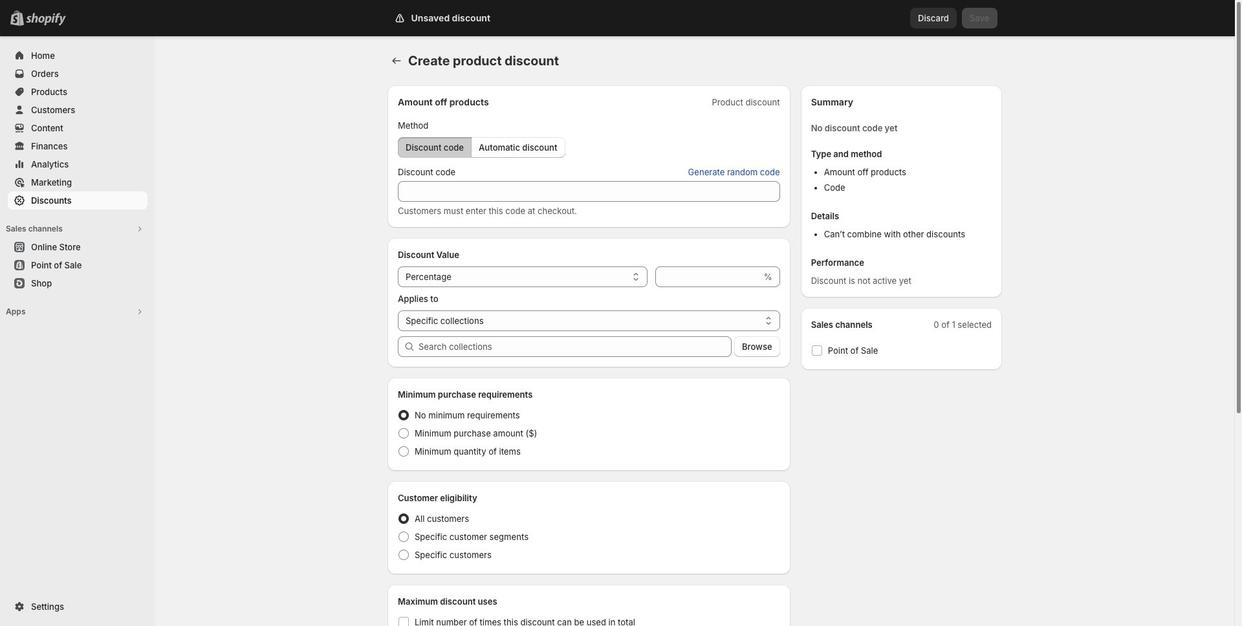 Task type: locate. For each thing, give the bounding box(es) containing it.
shopify image
[[26, 13, 66, 26]]

None text field
[[655, 267, 761, 287]]

None text field
[[398, 181, 780, 202]]



Task type: describe. For each thing, give the bounding box(es) containing it.
Search collections text field
[[419, 336, 732, 357]]



Task type: vqa. For each thing, say whether or not it's contained in the screenshot.
My Store icon
no



